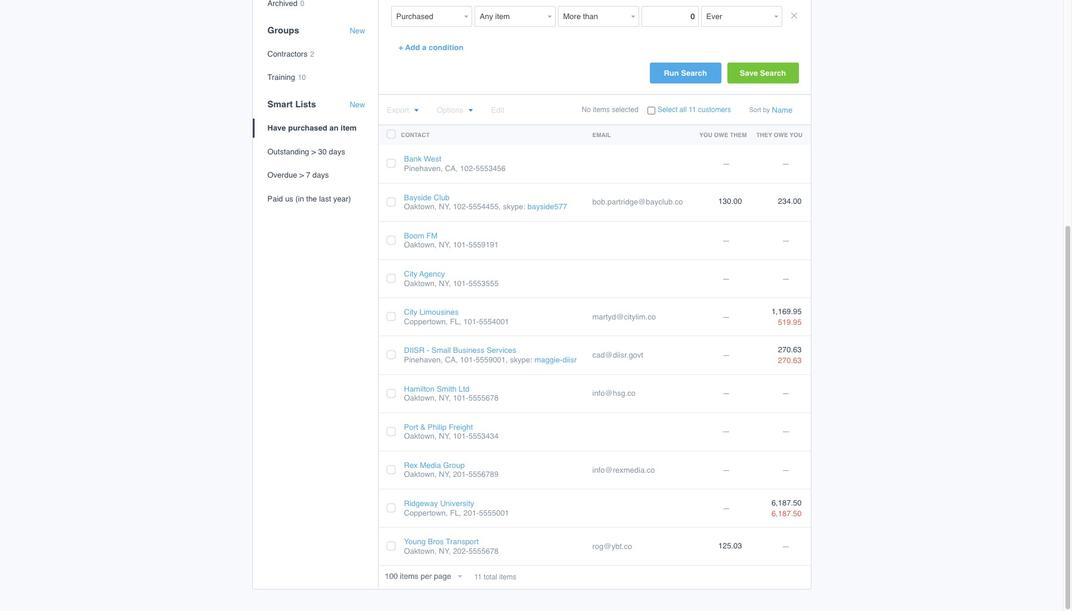 Task type: locate. For each thing, give the bounding box(es) containing it.
3 ny, from the top
[[439, 279, 451, 288]]

select
[[658, 106, 678, 114]]

0 vertical spatial 270.63
[[778, 345, 802, 354]]

5 oaktown, from the top
[[404, 432, 437, 441]]

city left 'agency'
[[404, 270, 418, 279]]

new link for groups
[[350, 26, 365, 35]]

bayside club link
[[404, 193, 450, 202]]

1 horizontal spatial items
[[593, 106, 610, 114]]

270.63
[[778, 345, 802, 354], [778, 356, 802, 365]]

5555678 for ltd
[[469, 394, 499, 403]]

0 vertical spatial coppertown,
[[404, 317, 448, 326]]

1 vertical spatial items
[[500, 574, 517, 582]]

port & philip freight link
[[404, 423, 473, 432]]

no items selected
[[582, 106, 639, 114]]

options
[[437, 106, 464, 115]]

us
[[285, 194, 293, 203]]

2 coppertown, from the top
[[404, 509, 448, 518]]

2 oaktown, from the top
[[404, 241, 437, 250]]

you down customers
[[700, 131, 713, 139]]

info@hsg.co
[[593, 389, 636, 398]]

3 oaktown, from the top
[[404, 279, 437, 288]]

1 coppertown, from the top
[[404, 317, 448, 326]]

0 horizontal spatial owe
[[714, 131, 729, 139]]

> left 7
[[299, 171, 304, 180]]

owe left them
[[714, 131, 729, 139]]

2 owe from the left
[[774, 131, 789, 139]]

search right save
[[761, 69, 786, 78]]

ridgeway university coppertown, fl, 201-5555001
[[404, 499, 509, 518]]

0 vertical spatial 5555678
[[469, 394, 499, 403]]

lists
[[295, 99, 316, 109]]

the
[[306, 194, 317, 203]]

1,169.95 519.95
[[772, 307, 802, 327]]

1 owe from the left
[[714, 131, 729, 139]]

el image for export
[[414, 109, 419, 113]]

+ add a condition
[[399, 43, 464, 52]]

owe
[[714, 131, 729, 139], [774, 131, 789, 139]]

info@rexmedia.co
[[593, 466, 655, 475]]

7 oaktown, from the top
[[404, 547, 437, 556]]

el image inside export button
[[414, 109, 419, 113]]

bank west link
[[404, 155, 442, 164]]

1 vertical spatial 5555678
[[469, 547, 499, 556]]

training 10
[[268, 73, 306, 82]]

owe right they
[[774, 131, 789, 139]]

export button
[[387, 106, 419, 115]]

skype: inside bayside club oaktown, ny, 102-5554455, skype: bayside577
[[503, 202, 526, 211]]

125.03
[[719, 541, 743, 550]]

0 horizontal spatial search
[[682, 69, 707, 78]]

small
[[432, 346, 451, 355]]

1 search from the left
[[682, 69, 707, 78]]

media
[[420, 461, 441, 470]]

pinehaven, down the -
[[404, 356, 443, 364]]

1 vertical spatial pinehaven,
[[404, 356, 443, 364]]

4 oaktown, from the top
[[404, 394, 437, 403]]

bank
[[404, 155, 422, 164]]

101- down ltd
[[453, 394, 469, 403]]

1 horizontal spatial search
[[761, 69, 786, 78]]

2 5555678 from the top
[[469, 547, 499, 556]]

> for overdue
[[299, 171, 304, 180]]

1 fl, from the top
[[450, 317, 462, 326]]

name
[[772, 106, 793, 115]]

rex
[[404, 461, 418, 470]]

1 vertical spatial city
[[404, 308, 418, 317]]

None text field
[[391, 6, 461, 27], [475, 6, 545, 27], [558, 6, 629, 27], [391, 6, 461, 27], [475, 6, 545, 27], [558, 6, 629, 27]]

fl, for 101-
[[450, 317, 462, 326]]

2 city from the top
[[404, 308, 418, 317]]

fl, inside ridgeway university coppertown, fl, 201-5555001
[[450, 509, 462, 518]]

1 horizontal spatial owe
[[774, 131, 789, 139]]

new link for smart lists
[[350, 100, 365, 110]]

1 vertical spatial new
[[350, 100, 365, 109]]

el image
[[414, 109, 419, 113], [469, 109, 473, 113]]

1 vertical spatial new link
[[350, 100, 365, 110]]

year)
[[334, 194, 351, 203]]

2 you from the left
[[790, 131, 803, 139]]

oaktown, inside port & philip freight oaktown, ny, 101-5553434
[[404, 432, 437, 441]]

2 search from the left
[[761, 69, 786, 78]]

items right the no
[[593, 106, 610, 114]]

oaktown, down & at the bottom left of page
[[404, 432, 437, 441]]

oaktown, down young
[[404, 547, 437, 556]]

6,187.50
[[772, 499, 802, 507], [772, 510, 802, 519]]

11 total items
[[475, 574, 517, 582]]

270.63 270.63
[[778, 345, 802, 365]]

None text field
[[642, 6, 699, 27], [701, 6, 772, 27], [378, 566, 467, 587], [642, 6, 699, 27], [701, 6, 772, 27], [378, 566, 467, 587]]

5553456
[[476, 164, 506, 173]]

0 vertical spatial new
[[350, 26, 365, 35]]

101-
[[453, 241, 469, 250], [453, 279, 469, 288], [464, 317, 479, 326], [460, 356, 476, 364], [453, 394, 469, 403], [453, 432, 469, 441]]

2 ny, from the top
[[439, 241, 451, 250]]

2 270.63 from the top
[[778, 356, 802, 365]]

run
[[664, 69, 679, 78]]

days right '30'
[[329, 147, 345, 156]]

1 ca, from the top
[[445, 164, 458, 173]]

sort by name
[[750, 106, 793, 115]]

el image inside options button
[[469, 109, 473, 113]]

city agency link
[[404, 270, 445, 279]]

coppertown, inside city limousines coppertown, fl, 101-5554001
[[404, 317, 448, 326]]

11 left total
[[475, 574, 482, 582]]

4 ny, from the top
[[439, 394, 451, 403]]

ny, up 'agency'
[[439, 241, 451, 250]]

maggie-
[[535, 356, 563, 364]]

they owe you
[[757, 131, 803, 139]]

bros
[[428, 538, 444, 547]]

1 horizontal spatial >
[[312, 147, 316, 156]]

you
[[700, 131, 713, 139], [790, 131, 803, 139]]

an
[[330, 123, 339, 132]]

101- up business
[[464, 317, 479, 326]]

overdue
[[268, 171, 297, 180]]

bayside577 link
[[528, 202, 567, 211]]

coppertown, for ridgeway
[[404, 509, 448, 518]]

0 vertical spatial fl,
[[450, 317, 462, 326]]

6 oaktown, from the top
[[404, 470, 437, 479]]

1 horizontal spatial you
[[790, 131, 803, 139]]

groups
[[268, 25, 299, 35]]

search inside button
[[761, 69, 786, 78]]

201-
[[453, 470, 469, 479], [464, 509, 479, 518]]

pinehaven,
[[404, 164, 443, 173], [404, 356, 443, 364]]

city left limousines
[[404, 308, 418, 317]]

11
[[689, 106, 696, 114], [475, 574, 482, 582]]

ny, down group
[[439, 470, 451, 479]]

oaktown, down hamilton
[[404, 394, 437, 403]]

oaktown, down the rex
[[404, 470, 437, 479]]

1 horizontal spatial el image
[[469, 109, 473, 113]]

1 vertical spatial coppertown,
[[404, 509, 448, 518]]

days right 7
[[313, 171, 329, 180]]

101- down business
[[460, 356, 476, 364]]

> for outstanding
[[312, 147, 316, 156]]

you down name button at top right
[[790, 131, 803, 139]]

1 ny, from the top
[[439, 202, 451, 211]]

102- inside bank west pinehaven, ca, 102-5553456
[[460, 164, 476, 173]]

ny, down port & philip freight link
[[439, 432, 451, 441]]

5555678 inside hamilton smith ltd oaktown, ny, 101-5555678
[[469, 394, 499, 403]]

0 vertical spatial pinehaven,
[[404, 164, 443, 173]]

maggie-diisr link
[[535, 356, 577, 364]]

1 el image from the left
[[414, 109, 419, 113]]

ca,
[[445, 164, 458, 173], [445, 356, 458, 364]]

1 vertical spatial fl,
[[450, 509, 462, 518]]

5553434
[[469, 432, 499, 441]]

city inside city limousines coppertown, fl, 101-5554001
[[404, 308, 418, 317]]

6 ny, from the top
[[439, 470, 451, 479]]

0 vertical spatial ca,
[[445, 164, 458, 173]]

1 new link from the top
[[350, 26, 365, 35]]

items
[[593, 106, 610, 114], [500, 574, 517, 582]]

group
[[443, 461, 465, 470]]

1 5555678 from the top
[[469, 394, 499, 403]]

5559001,
[[476, 356, 508, 364]]

+ add a condition button
[[390, 37, 473, 58]]

5555678 down ltd
[[469, 394, 499, 403]]

ny, down club in the top left of the page
[[439, 202, 451, 211]]

1 horizontal spatial 11
[[689, 106, 696, 114]]

101- inside diisr - small business services pinehaven, ca, 101-5559001, skype: maggie-diisr
[[460, 356, 476, 364]]

102- inside bayside club oaktown, ny, 102-5554455, skype: bayside577
[[453, 202, 469, 211]]

0 horizontal spatial 11
[[475, 574, 482, 582]]

> left '30'
[[312, 147, 316, 156]]

search right run
[[682, 69, 707, 78]]

1 new from the top
[[350, 26, 365, 35]]

0 vertical spatial new link
[[350, 26, 365, 35]]

5 ny, from the top
[[439, 432, 451, 441]]

None checkbox
[[648, 107, 656, 114]]

el image right the options
[[469, 109, 473, 113]]

smart
[[268, 99, 293, 109]]

skype:
[[503, 202, 526, 211], [510, 356, 533, 364]]

1 vertical spatial 6,187.50
[[772, 510, 802, 519]]

email
[[593, 131, 611, 139]]

fl, for 201-
[[450, 509, 462, 518]]

201- down university
[[464, 509, 479, 518]]

new for smart lists
[[350, 100, 365, 109]]

1 city from the top
[[404, 270, 418, 279]]

fl,
[[450, 317, 462, 326], [450, 509, 462, 518]]

ca, up club in the top left of the page
[[445, 164, 458, 173]]

0 vertical spatial days
[[329, 147, 345, 156]]

1 oaktown, from the top
[[404, 202, 437, 211]]

city for city limousines
[[404, 308, 418, 317]]

201- inside ridgeway university coppertown, fl, 201-5555001
[[464, 509, 479, 518]]

ny, inside young bros transport oaktown, ny, 202-5555678
[[439, 547, 451, 556]]

11 right all
[[689, 106, 696, 114]]

ny, down young bros transport link
[[439, 547, 451, 556]]

coppertown, down city limousines "link" at the left of page
[[404, 317, 448, 326]]

7 ny, from the top
[[439, 547, 451, 556]]

1 vertical spatial 270.63
[[778, 356, 802, 365]]

2 new link from the top
[[350, 100, 365, 110]]

2 el image from the left
[[469, 109, 473, 113]]

5555001
[[479, 509, 509, 518]]

1 vertical spatial ca,
[[445, 356, 458, 364]]

ny, down 'agency'
[[439, 279, 451, 288]]

0 vertical spatial skype:
[[503, 202, 526, 211]]

ca, down diisr - small business services link
[[445, 356, 458, 364]]

2 pinehaven, from the top
[[404, 356, 443, 364]]

bob.partridge@bayclub.co
[[593, 198, 683, 207]]

5555678 inside young bros transport oaktown, ny, 202-5555678
[[469, 547, 499, 556]]

fl, down limousines
[[450, 317, 462, 326]]

boom fm link
[[404, 231, 438, 240]]

oaktown,
[[404, 202, 437, 211], [404, 241, 437, 250], [404, 279, 437, 288], [404, 394, 437, 403], [404, 432, 437, 441], [404, 470, 437, 479], [404, 547, 437, 556]]

skype: inside diisr - small business services pinehaven, ca, 101-5559001, skype: maggie-diisr
[[510, 356, 533, 364]]

101- up city limousines coppertown, fl, 101-5554001
[[453, 279, 469, 288]]

el image right export
[[414, 109, 419, 113]]

oaktown, inside boom fm oaktown, ny, 101-5559191
[[404, 241, 437, 250]]

ny, inside rex media group oaktown, ny, 201-5556789
[[439, 470, 451, 479]]

rog@ybt.co
[[593, 542, 633, 551]]

101- down freight
[[453, 432, 469, 441]]

1 pinehaven, from the top
[[404, 164, 443, 173]]

1 vertical spatial 201-
[[464, 509, 479, 518]]

oaktown, down bayside
[[404, 202, 437, 211]]

>
[[312, 147, 316, 156], [299, 171, 304, 180]]

coppertown, down ridgeway
[[404, 509, 448, 518]]

limousines
[[420, 308, 459, 317]]

ca, inside bank west pinehaven, ca, 102-5553456
[[445, 164, 458, 173]]

0 horizontal spatial you
[[700, 131, 713, 139]]

skype: down 'services'
[[510, 356, 533, 364]]

101- up city agency oaktown, ny, 101-5553555
[[453, 241, 469, 250]]

102- up boom fm oaktown, ny, 101-5559191
[[453, 202, 469, 211]]

2 new from the top
[[350, 100, 365, 109]]

1 vertical spatial 102-
[[453, 202, 469, 211]]

5555678 down "transport"
[[469, 547, 499, 556]]

oaktown, down city agency link
[[404, 279, 437, 288]]

1 vertical spatial skype:
[[510, 356, 533, 364]]

0 horizontal spatial >
[[299, 171, 304, 180]]

1 vertical spatial 11
[[475, 574, 482, 582]]

ridgeway university link
[[404, 499, 474, 508]]

hamilton
[[404, 385, 435, 393]]

0 horizontal spatial el image
[[414, 109, 419, 113]]

all
[[680, 106, 687, 114]]

oaktown, down boom fm link
[[404, 241, 437, 250]]

0 vertical spatial 6,187.50
[[772, 499, 802, 507]]

0 vertical spatial 201-
[[453, 470, 469, 479]]

coppertown, inside ridgeway university coppertown, fl, 201-5555001
[[404, 509, 448, 518]]

oaktown, inside young bros transport oaktown, ny, 202-5555678
[[404, 547, 437, 556]]

customers
[[698, 106, 732, 114]]

102- up bayside club oaktown, ny, 102-5554455, skype: bayside577
[[460, 164, 476, 173]]

0 vertical spatial >
[[312, 147, 316, 156]]

city inside city agency oaktown, ny, 101-5553555
[[404, 270, 418, 279]]

1 vertical spatial >
[[299, 171, 304, 180]]

101- inside city limousines coppertown, fl, 101-5554001
[[464, 317, 479, 326]]

0 vertical spatial city
[[404, 270, 418, 279]]

1 vertical spatial days
[[313, 171, 329, 180]]

2 fl, from the top
[[450, 509, 462, 518]]

pinehaven, down bank west link
[[404, 164, 443, 173]]

1 6,187.50 from the top
[[772, 499, 802, 507]]

2 ca, from the top
[[445, 356, 458, 364]]

search inside button
[[682, 69, 707, 78]]

0 vertical spatial 102-
[[460, 164, 476, 173]]

items right total
[[500, 574, 517, 582]]

ny, down the smith
[[439, 394, 451, 403]]

skype: right 5554455,
[[503, 202, 526, 211]]

fl, inside city limousines coppertown, fl, 101-5554001
[[450, 317, 462, 326]]

201- down group
[[453, 470, 469, 479]]

pinehaven, inside diisr - small business services pinehaven, ca, 101-5559001, skype: maggie-diisr
[[404, 356, 443, 364]]

fl, down university
[[450, 509, 462, 518]]

overdue > 7 days
[[268, 171, 329, 180]]



Task type: describe. For each thing, give the bounding box(es) containing it.
total
[[484, 574, 498, 582]]

young bros transport oaktown, ny, 202-5555678
[[404, 538, 499, 556]]

edit button
[[491, 106, 505, 115]]

-
[[427, 346, 430, 355]]

2
[[310, 50, 314, 58]]

rex media group link
[[404, 461, 465, 470]]

hamilton smith ltd link
[[404, 385, 470, 393]]

search for run search
[[682, 69, 707, 78]]

234.00
[[778, 197, 802, 206]]

202-
[[453, 547, 469, 556]]

el image for options
[[469, 109, 473, 113]]

transport
[[446, 538, 479, 547]]

5555678 for transport
[[469, 547, 499, 556]]

no
[[582, 106, 591, 114]]

2 6,187.50 from the top
[[772, 510, 802, 519]]

5554455,
[[469, 202, 501, 211]]

bayside club oaktown, ny, 102-5554455, skype: bayside577
[[404, 193, 567, 211]]

(in
[[296, 194, 304, 203]]

ny, inside city agency oaktown, ny, 101-5553555
[[439, 279, 451, 288]]

owe for they
[[774, 131, 789, 139]]

ca, inside diisr - small business services pinehaven, ca, 101-5559001, skype: maggie-diisr
[[445, 356, 458, 364]]

city agency oaktown, ny, 101-5553555
[[404, 270, 499, 288]]

bayside577
[[528, 202, 567, 211]]

oaktown, inside bayside club oaktown, ny, 102-5554455, skype: bayside577
[[404, 202, 437, 211]]

young bros transport link
[[404, 538, 479, 547]]

days for overdue > 7 days
[[313, 171, 329, 180]]

coppertown, for city
[[404, 317, 448, 326]]

outstanding
[[268, 147, 309, 156]]

fm
[[427, 231, 438, 240]]

7
[[306, 171, 310, 180]]

edit
[[491, 106, 505, 115]]

pinehaven, inside bank west pinehaven, ca, 102-5553456
[[404, 164, 443, 173]]

101- inside boom fm oaktown, ny, 101-5559191
[[453, 241, 469, 250]]

contractors 2
[[268, 49, 314, 58]]

ny, inside bayside club oaktown, ny, 102-5554455, skype: bayside577
[[439, 202, 451, 211]]

ny, inside port & philip freight oaktown, ny, 101-5553434
[[439, 432, 451, 441]]

city limousines link
[[404, 308, 459, 317]]

save search
[[740, 69, 786, 78]]

101- inside hamilton smith ltd oaktown, ny, 101-5555678
[[453, 394, 469, 403]]

smith
[[437, 385, 457, 393]]

102- for 5554455,
[[453, 202, 469, 211]]

city for city agency
[[404, 270, 418, 279]]

them
[[730, 131, 747, 139]]

5556789
[[469, 470, 499, 479]]

cad@diisr.govt
[[593, 351, 644, 360]]

save
[[740, 69, 758, 78]]

run search button
[[650, 63, 722, 84]]

business
[[453, 346, 485, 355]]

young
[[404, 538, 426, 547]]

owe for you
[[714, 131, 729, 139]]

search for save search
[[761, 69, 786, 78]]

last
[[319, 194, 331, 203]]

+
[[399, 43, 403, 52]]

a
[[422, 43, 427, 52]]

name button
[[772, 106, 793, 115]]

diisr - small business services pinehaven, ca, 101-5559001, skype: maggie-diisr
[[404, 346, 577, 364]]

paid
[[268, 194, 283, 203]]

201- inside rex media group oaktown, ny, 201-5556789
[[453, 470, 469, 479]]

ridgeway
[[404, 499, 438, 508]]

6,187.50 6,187.50
[[772, 499, 802, 519]]

boom
[[404, 231, 424, 240]]

1,169.95
[[772, 307, 802, 316]]

oaktown, inside city agency oaktown, ny, 101-5553555
[[404, 279, 437, 288]]

export
[[387, 106, 409, 115]]

&
[[421, 423, 426, 432]]

freight
[[449, 423, 473, 432]]

rex media group oaktown, ny, 201-5556789
[[404, 461, 499, 479]]

university
[[440, 499, 474, 508]]

they
[[757, 131, 773, 139]]

ny, inside boom fm oaktown, ny, 101-5559191
[[439, 241, 451, 250]]

0 vertical spatial 11
[[689, 106, 696, 114]]

have purchased an item
[[268, 123, 357, 132]]

training
[[268, 73, 295, 82]]

west
[[424, 155, 442, 164]]

ny, inside hamilton smith ltd oaktown, ny, 101-5555678
[[439, 394, 451, 403]]

0 horizontal spatial items
[[500, 574, 517, 582]]

you owe them
[[700, 131, 747, 139]]

add
[[405, 43, 420, 52]]

boom fm oaktown, ny, 101-5559191
[[404, 231, 499, 250]]

services
[[487, 346, 517, 355]]

102- for 5553456
[[460, 164, 476, 173]]

martyd@citylim.co
[[593, 313, 656, 322]]

oaktown, inside rex media group oaktown, ny, 201-5556789
[[404, 470, 437, 479]]

130.00
[[719, 197, 743, 206]]

5554001
[[479, 317, 509, 326]]

condition
[[429, 43, 464, 52]]

new for groups
[[350, 26, 365, 35]]

purchased
[[288, 123, 328, 132]]

save search button
[[728, 63, 799, 84]]

contact
[[401, 131, 430, 139]]

days for outstanding > 30 days
[[329, 147, 345, 156]]

options button
[[437, 106, 473, 115]]

diisr
[[404, 346, 425, 355]]

ltd
[[459, 385, 470, 393]]

101- inside city agency oaktown, ny, 101-5553555
[[453, 279, 469, 288]]

diisr
[[563, 356, 577, 364]]

5553555
[[469, 279, 499, 288]]

0 vertical spatial items
[[593, 106, 610, 114]]

101- inside port & philip freight oaktown, ny, 101-5553434
[[453, 432, 469, 441]]

1 you from the left
[[700, 131, 713, 139]]

philip
[[428, 423, 447, 432]]

oaktown, inside hamilton smith ltd oaktown, ny, 101-5555678
[[404, 394, 437, 403]]

hamilton smith ltd oaktown, ny, 101-5555678
[[404, 385, 499, 403]]

1 270.63 from the top
[[778, 345, 802, 354]]

agency
[[420, 270, 445, 279]]

paid us (in the last year)
[[268, 194, 351, 203]]

bayside
[[404, 193, 432, 202]]

10
[[298, 74, 306, 82]]

smart lists
[[268, 99, 316, 109]]

selected
[[612, 106, 639, 114]]

have
[[268, 123, 286, 132]]



Task type: vqa. For each thing, say whether or not it's contained in the screenshot.
+ add a condition at top
yes



